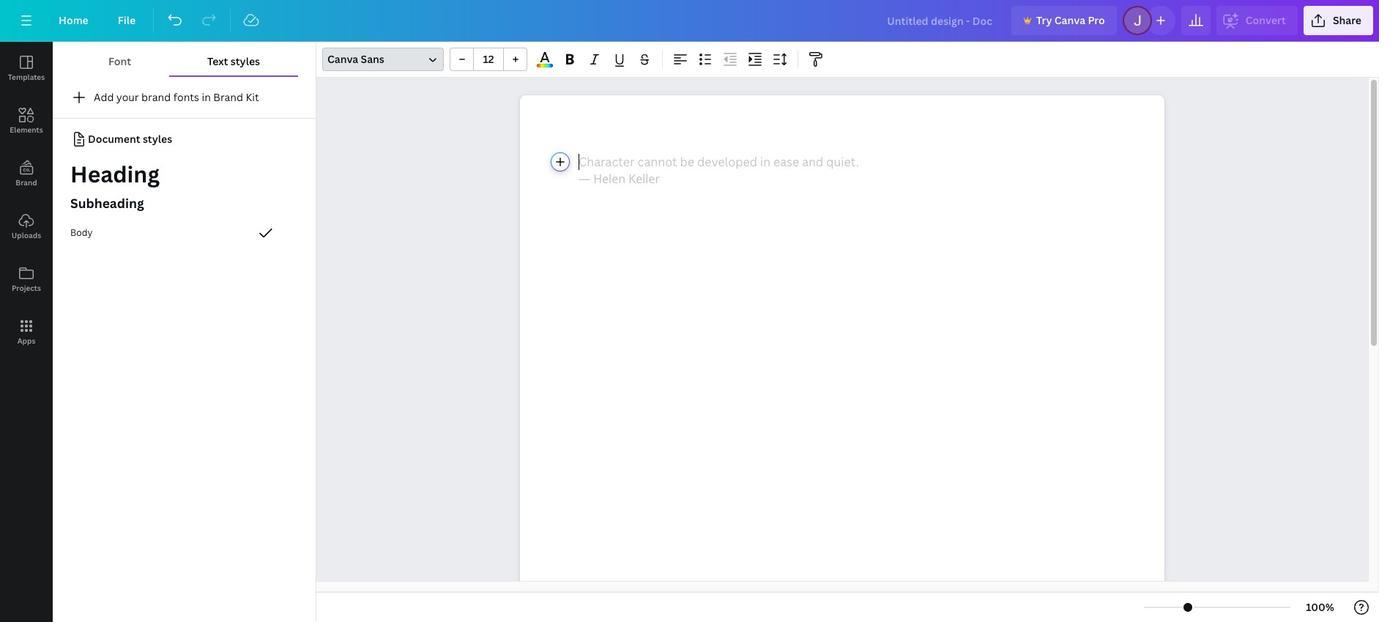 Task type: locate. For each thing, give the bounding box(es) containing it.
heading
[[70, 159, 160, 189]]

canva
[[1055, 13, 1086, 27], [327, 52, 358, 66]]

try canva pro
[[1037, 13, 1105, 27]]

in
[[202, 90, 211, 104]]

0 vertical spatial canva
[[1055, 13, 1086, 27]]

main menu bar
[[0, 0, 1380, 42]]

None text field
[[520, 95, 1165, 622]]

share button
[[1304, 6, 1374, 35]]

uploads
[[12, 230, 41, 240]]

1 vertical spatial brand
[[16, 177, 37, 188]]

font
[[108, 54, 131, 68]]

0 vertical spatial brand
[[213, 90, 243, 104]]

side panel tab list
[[0, 42, 53, 358]]

elements button
[[0, 95, 53, 147]]

home
[[59, 13, 88, 27]]

1 horizontal spatial brand
[[213, 90, 243, 104]]

subheading button
[[53, 189, 316, 218]]

file
[[118, 13, 136, 27]]

document styles
[[88, 132, 172, 146]]

1 horizontal spatial styles
[[231, 54, 260, 68]]

canva sans button
[[322, 48, 444, 71]]

text styles
[[207, 54, 260, 68]]

brand
[[213, 90, 243, 104], [16, 177, 37, 188]]

text
[[207, 54, 228, 68]]

brand right in at the left of page
[[213, 90, 243, 104]]

brand inside side panel "tab list"
[[16, 177, 37, 188]]

pro
[[1088, 13, 1105, 27]]

1 horizontal spatial canva
[[1055, 13, 1086, 27]]

0 horizontal spatial brand
[[16, 177, 37, 188]]

try
[[1037, 13, 1052, 27]]

styles right text
[[231, 54, 260, 68]]

0 horizontal spatial canva
[[327, 52, 358, 66]]

styles for text styles
[[231, 54, 260, 68]]

fonts
[[173, 90, 199, 104]]

home link
[[47, 6, 100, 35]]

0 horizontal spatial styles
[[143, 132, 172, 146]]

canva right try
[[1055, 13, 1086, 27]]

group
[[450, 48, 527, 71]]

projects
[[12, 283, 41, 293]]

brand up uploads button
[[16, 177, 37, 188]]

1 vertical spatial styles
[[143, 132, 172, 146]]

kit
[[246, 90, 259, 104]]

styles inside text styles button
[[231, 54, 260, 68]]

templates button
[[0, 42, 53, 95]]

styles down brand
[[143, 132, 172, 146]]

canva left sans
[[327, 52, 358, 66]]

Design title text field
[[876, 6, 1006, 35]]

1 vertical spatial canva
[[327, 52, 358, 66]]

100%
[[1306, 600, 1335, 614]]

styles for document styles
[[143, 132, 172, 146]]

0 vertical spatial styles
[[231, 54, 260, 68]]

body button
[[53, 218, 316, 248]]

canva inside popup button
[[327, 52, 358, 66]]

canva inside button
[[1055, 13, 1086, 27]]

subheading
[[70, 194, 144, 212]]

convert
[[1246, 13, 1286, 27]]

styles
[[231, 54, 260, 68], [143, 132, 172, 146]]



Task type: vqa. For each thing, say whether or not it's contained in the screenshot.
(830)
no



Task type: describe. For each thing, give the bounding box(es) containing it.
text styles button
[[169, 48, 298, 75]]

sans
[[361, 52, 385, 66]]

share
[[1333, 13, 1362, 27]]

uploads button
[[0, 200, 53, 253]]

elements
[[10, 125, 43, 135]]

brand
[[141, 90, 171, 104]]

canva sans
[[327, 52, 385, 66]]

add your brand fonts in brand kit button
[[53, 83, 316, 112]]

templates
[[8, 72, 45, 82]]

projects button
[[0, 253, 53, 306]]

100% button
[[1297, 596, 1344, 619]]

font button
[[70, 48, 169, 75]]

convert button
[[1217, 6, 1298, 35]]

apps
[[17, 336, 35, 346]]

your
[[116, 90, 139, 104]]

brand button
[[0, 147, 53, 200]]

try canva pro button
[[1012, 6, 1117, 35]]

apps button
[[0, 306, 53, 358]]

heading button
[[53, 157, 316, 192]]

color range image
[[537, 64, 553, 67]]

add
[[94, 90, 114, 104]]

document
[[88, 132, 140, 146]]

body
[[70, 227, 92, 239]]

– – number field
[[478, 52, 499, 66]]

file button
[[106, 6, 147, 35]]

heading subheading
[[70, 159, 160, 212]]

add your brand fonts in brand kit
[[94, 90, 259, 104]]



